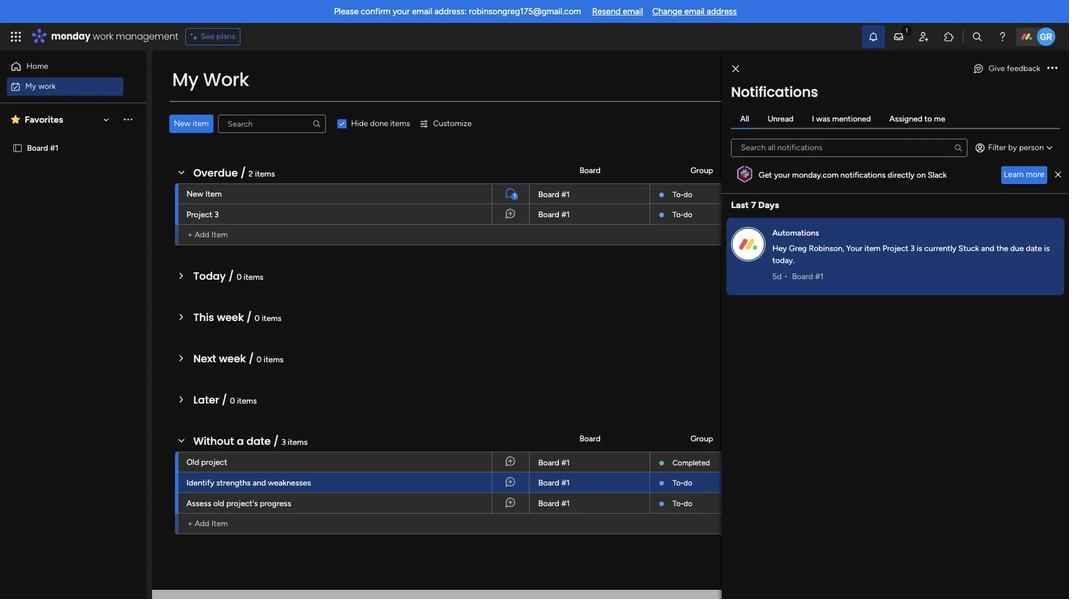 Task type: vqa. For each thing, say whether or not it's contained in the screenshot.
Assistant
no



Task type: describe. For each thing, give the bounding box(es) containing it.
2
[[249, 169, 253, 179]]

project 3
[[187, 210, 219, 220]]

board #1 for fifth 'board #1' link from the bottom of the page
[[539, 190, 570, 200]]

board inside list box
[[27, 143, 48, 153]]

2 add from the top
[[195, 520, 210, 529]]

done
[[370, 119, 388, 129]]

learn
[[1004, 170, 1024, 179]]

i
[[812, 114, 815, 124]]

0 inside today / 0 items
[[237, 273, 242, 282]]

1 to-do from the top
[[673, 191, 693, 199]]

v2 overdue deadline image for nov 23
[[827, 209, 836, 220]]

5 board #1 link from the top
[[537, 494, 643, 514]]

search everything image
[[972, 31, 983, 42]]

4 to- from the top
[[673, 500, 684, 509]]

automations hey greg robinson, your item project 3 is currently stuck and the due date is today.
[[773, 228, 1050, 266]]

favorites button
[[8, 110, 114, 129]]

old
[[187, 458, 199, 468]]

/ right today on the top left of the page
[[229, 269, 234, 284]]

learn more
[[1004, 170, 1045, 179]]

project's
[[226, 499, 258, 509]]

invite members image
[[919, 31, 930, 42]]

apps image
[[944, 31, 955, 42]]

next
[[193, 352, 216, 366]]

old
[[213, 499, 225, 509]]

later
[[193, 393, 219, 408]]

#1 inside notifications dialog
[[815, 272, 824, 282]]

items inside next week / 0 items
[[264, 355, 284, 365]]

please confirm your email address: robinsongreg175@gmail.com
[[334, 6, 581, 17]]

more
[[1026, 170, 1045, 179]]

filter by person
[[989, 143, 1044, 152]]

without
[[193, 435, 234, 449]]

new for new item
[[187, 189, 203, 199]]

notifications
[[731, 82, 819, 101]]

assess
[[187, 499, 211, 509]]

1 is from the left
[[917, 244, 923, 253]]

board #1 inside notifications dialog
[[792, 272, 824, 282]]

plans
[[216, 32, 235, 41]]

weaknesses
[[268, 479, 311, 489]]

your inside notifications dialog
[[774, 170, 790, 180]]

hide done items
[[351, 119, 410, 129]]

the
[[997, 244, 1009, 253]]

#1 for 4th 'board #1' link from the bottom of the page
[[562, 210, 570, 220]]

4 to-do from the top
[[673, 500, 693, 509]]

greg robinson image
[[1037, 28, 1056, 46]]

customize button
[[415, 115, 477, 133]]

board inside notifications dialog
[[792, 272, 814, 282]]

directly
[[888, 170, 915, 180]]

my work
[[172, 67, 249, 92]]

address:
[[435, 6, 467, 17]]

today
[[193, 269, 226, 284]]

items inside without a date / 3 items
[[288, 438, 308, 448]]

hide
[[351, 119, 368, 129]]

/ right later
[[222, 393, 227, 408]]

favorites options image
[[122, 114, 134, 125]]

21
[[867, 190, 874, 198]]

management
[[116, 30, 178, 43]]

board #1 for 3rd 'board #1' link from the top
[[539, 459, 570, 468]]

5d
[[773, 272, 782, 282]]

search image for filter dashboard by text search box
[[312, 119, 321, 129]]

1 add from the top
[[195, 230, 210, 240]]

change
[[653, 6, 683, 17]]

3 inside automations hey greg robinson, your item project 3 is currently stuck and the due date is today.
[[911, 244, 915, 253]]

assigned to me
[[890, 114, 946, 124]]

1 vertical spatial item
[[212, 230, 228, 240]]

see
[[201, 32, 215, 41]]

unread
[[768, 114, 794, 124]]

Filter dashboard by text search field
[[218, 115, 326, 133]]

confirm
[[361, 6, 391, 17]]

status
[[932, 166, 955, 175]]

home
[[26, 61, 48, 71]]

week for next
[[219, 352, 246, 366]]

/ right a
[[274, 435, 279, 449]]

see plans button
[[185, 28, 241, 45]]

please
[[334, 6, 359, 17]]

#1 inside board #1 list box
[[50, 143, 58, 153]]

learn more button
[[1002, 166, 1048, 184]]

work for monday
[[93, 30, 113, 43]]

work
[[203, 67, 249, 92]]

1 + from the top
[[188, 230, 193, 240]]

board #1 for 4th 'board #1' link from the top
[[539, 479, 570, 489]]

a
[[237, 435, 244, 449]]

slack
[[928, 170, 947, 180]]

and inside automations hey greg robinson, your item project 3 is currently stuck and the due date is today.
[[982, 244, 995, 253]]

public board image
[[12, 142, 23, 153]]

my work button
[[7, 77, 123, 96]]

board #1 inside list box
[[27, 143, 58, 153]]

filter
[[989, 143, 1007, 152]]

completed
[[673, 459, 710, 468]]

by
[[1009, 143, 1018, 152]]

hey
[[773, 244, 787, 253]]

2 + from the top
[[188, 520, 193, 529]]

item inside automations hey greg robinson, your item project 3 is currently stuck and the due date is today.
[[865, 244, 881, 253]]

give feedback
[[989, 64, 1041, 73]]

resend email
[[592, 6, 643, 17]]

email for change email address
[[685, 6, 705, 17]]

notifications
[[841, 170, 886, 180]]

3 to-do from the top
[[673, 479, 693, 488]]

feedback
[[1007, 64, 1041, 73]]

1 + add item from the top
[[188, 230, 228, 240]]

see plans
[[201, 32, 235, 41]]

days
[[759, 200, 779, 210]]

all
[[741, 114, 750, 124]]

2 do from the top
[[684, 211, 693, 219]]

monday
[[51, 30, 90, 43]]

notifications image
[[868, 31, 880, 42]]

3 to- from the top
[[673, 479, 684, 488]]

Search all notifications search field
[[731, 139, 968, 157]]

next week / 0 items
[[193, 352, 284, 366]]

0 horizontal spatial date
[[247, 435, 271, 449]]

#1 for 5th 'board #1' link from the top
[[562, 499, 570, 509]]

0 inside this week / 0 items
[[255, 314, 260, 324]]

i was mentioned
[[812, 114, 871, 124]]

change email address link
[[653, 6, 737, 17]]

items inside overdue / 2 items
[[255, 169, 275, 179]]

project
[[201, 458, 227, 468]]

my for my work
[[172, 67, 199, 92]]

on
[[917, 170, 926, 180]]

nov 21
[[851, 190, 874, 198]]

items inside later / 0 items
[[237, 397, 257, 406]]

2 to- from the top
[[673, 211, 684, 219]]

select product image
[[10, 31, 22, 42]]

7
[[751, 200, 757, 210]]

1 to- from the top
[[673, 191, 684, 199]]

items inside today / 0 items
[[244, 273, 264, 282]]

/ left 2
[[241, 166, 246, 180]]

identify
[[187, 479, 214, 489]]

2 is from the left
[[1045, 244, 1050, 253]]

last 7 days
[[731, 200, 779, 210]]

monday.com
[[792, 170, 839, 180]]

change email address
[[653, 6, 737, 17]]

this
[[193, 311, 214, 325]]

progress
[[260, 499, 291, 509]]



Task type: locate. For each thing, give the bounding box(es) containing it.
/
[[241, 166, 246, 180], [229, 269, 234, 284], [247, 311, 252, 325], [249, 352, 254, 366], [222, 393, 227, 408], [274, 435, 279, 449]]

old project
[[187, 458, 227, 468]]

is left currently
[[917, 244, 923, 253]]

work down home
[[38, 81, 56, 91]]

to
[[925, 114, 933, 124]]

project down new item
[[187, 210, 213, 220]]

0 up next week / 0 items at the bottom left of page
[[255, 314, 260, 324]]

new for new item
[[174, 119, 191, 129]]

1 horizontal spatial my
[[172, 67, 199, 92]]

1 vertical spatial nov
[[851, 210, 865, 219]]

1 horizontal spatial date
[[1026, 244, 1043, 253]]

3
[[214, 210, 219, 220], [911, 244, 915, 253], [282, 438, 286, 448]]

options image
[[1048, 65, 1058, 73]]

0 vertical spatial item
[[205, 189, 222, 199]]

give feedback button
[[968, 60, 1045, 78]]

2 + add item from the top
[[188, 520, 228, 529]]

2 email from the left
[[623, 6, 643, 17]]

1 horizontal spatial search image
[[954, 143, 963, 152]]

+ down project 3
[[188, 230, 193, 240]]

resend
[[592, 6, 621, 17]]

give
[[989, 64, 1005, 73]]

0 horizontal spatial item
[[193, 119, 209, 129]]

1 group from the top
[[691, 166, 714, 175]]

my for my work
[[25, 81, 36, 91]]

last
[[731, 200, 749, 210]]

search image inside filter dashboard by text search box
[[312, 119, 321, 129]]

0 vertical spatial group
[[691, 166, 714, 175]]

board #1 for 5th 'board #1' link from the top
[[539, 499, 570, 509]]

project right "your"
[[883, 244, 909, 253]]

0 horizontal spatial work
[[38, 81, 56, 91]]

work right the monday
[[93, 30, 113, 43]]

v2 overdue deadline image left nov 23
[[827, 209, 836, 220]]

new up project 3
[[187, 189, 203, 199]]

today.
[[773, 256, 795, 266]]

is right due
[[1045, 244, 1050, 253]]

1 vertical spatial work
[[38, 81, 56, 91]]

0 horizontal spatial none search field
[[218, 115, 326, 133]]

your right the confirm in the left of the page
[[393, 6, 410, 17]]

email right resend
[[623, 6, 643, 17]]

item right "your"
[[865, 244, 881, 253]]

1 vertical spatial new
[[187, 189, 203, 199]]

home button
[[7, 57, 123, 76]]

+ add item
[[188, 230, 228, 240], [188, 520, 228, 529]]

2 horizontal spatial 3
[[911, 244, 915, 253]]

customize
[[433, 119, 472, 129]]

none search field up 2
[[218, 115, 326, 133]]

help image
[[997, 31, 1009, 42]]

none search field search all notifications
[[731, 139, 968, 157]]

work for my
[[38, 81, 56, 91]]

1 board #1 link from the top
[[537, 184, 643, 205]]

new down my work
[[174, 119, 191, 129]]

v2 overdue deadline image for nov 21
[[827, 189, 836, 200]]

nov
[[851, 190, 865, 198], [851, 210, 865, 219]]

items up weaknesses
[[288, 438, 308, 448]]

+ add item down project 3
[[188, 230, 228, 240]]

board
[[27, 143, 48, 153], [580, 166, 601, 175], [539, 190, 560, 200], [539, 210, 560, 220], [792, 272, 814, 282], [580, 434, 601, 444], [539, 459, 560, 468], [539, 479, 560, 489], [539, 499, 560, 509]]

week
[[217, 311, 244, 325], [219, 352, 246, 366]]

none search field filter dashboard by text
[[218, 115, 326, 133]]

0 vertical spatial none search field
[[218, 115, 326, 133]]

email right change
[[685, 6, 705, 17]]

search image up status
[[954, 143, 963, 152]]

new inside "button"
[[174, 119, 191, 129]]

0 vertical spatial your
[[393, 6, 410, 17]]

strengths
[[216, 479, 251, 489]]

group for /
[[691, 434, 714, 444]]

/ down this week / 0 items
[[249, 352, 254, 366]]

week right this
[[217, 311, 244, 325]]

1 horizontal spatial 3
[[282, 438, 286, 448]]

date inside automations hey greg robinson, your item project 3 is currently stuck and the due date is today.
[[1026, 244, 1043, 253]]

0 right later
[[230, 397, 235, 406]]

4 do from the top
[[684, 500, 693, 509]]

0 horizontal spatial my
[[25, 81, 36, 91]]

nov left the 21
[[851, 190, 865, 198]]

0 vertical spatial + add item
[[188, 230, 228, 240]]

search image left hide
[[312, 119, 321, 129]]

23
[[866, 210, 875, 219]]

items up without a date / 3 items
[[237, 397, 257, 406]]

address
[[707, 6, 737, 17]]

item down my work
[[193, 119, 209, 129]]

today / 0 items
[[193, 269, 264, 284]]

3 do from the top
[[684, 479, 693, 488]]

currently
[[925, 244, 957, 253]]

2 vertical spatial item
[[212, 520, 228, 529]]

group
[[691, 166, 714, 175], [691, 434, 714, 444]]

me
[[935, 114, 946, 124]]

0 horizontal spatial search image
[[312, 119, 321, 129]]

+ add item down assess
[[188, 520, 228, 529]]

1 vertical spatial and
[[253, 479, 266, 489]]

add
[[195, 230, 210, 240], [195, 520, 210, 529]]

0 horizontal spatial project
[[187, 210, 213, 220]]

2 group from the top
[[691, 434, 714, 444]]

1 horizontal spatial project
[[883, 244, 909, 253]]

date
[[854, 166, 871, 175]]

1 horizontal spatial work
[[93, 30, 113, 43]]

my left work
[[172, 67, 199, 92]]

+ down assess
[[188, 520, 193, 529]]

get your monday.com notifications directly on slack
[[759, 170, 947, 180]]

items right 2
[[255, 169, 275, 179]]

dapulse x slim image
[[1056, 171, 1062, 179]]

identify strengths and weaknesses
[[187, 479, 311, 489]]

items down this week / 0 items
[[264, 355, 284, 365]]

item down 'overdue'
[[205, 189, 222, 199]]

nov left 23
[[851, 210, 865, 219]]

items up next week / 0 items at the bottom left of page
[[262, 314, 282, 324]]

4 board #1 link from the top
[[537, 473, 643, 494]]

3 inside without a date / 3 items
[[282, 438, 286, 448]]

1 v2 overdue deadline image from the top
[[827, 189, 836, 200]]

items inside this week / 0 items
[[262, 314, 282, 324]]

nov 23
[[851, 210, 875, 219]]

search image inside search all notifications search box
[[954, 143, 963, 152]]

my down home
[[25, 81, 36, 91]]

2 horizontal spatial email
[[685, 6, 705, 17]]

my inside my work button
[[25, 81, 36, 91]]

0 vertical spatial and
[[982, 244, 995, 253]]

0 horizontal spatial is
[[917, 244, 923, 253]]

email for resend email
[[623, 6, 643, 17]]

project
[[187, 210, 213, 220], [883, 244, 909, 253]]

date right a
[[247, 435, 271, 449]]

1 horizontal spatial your
[[774, 170, 790, 180]]

0 inside later / 0 items
[[230, 397, 235, 406]]

0 vertical spatial work
[[93, 30, 113, 43]]

item inside "button"
[[193, 119, 209, 129]]

1 vertical spatial v2 overdue deadline image
[[827, 209, 836, 220]]

people
[[776, 166, 801, 175]]

your right get
[[774, 170, 790, 180]]

+
[[188, 230, 193, 240], [188, 520, 193, 529]]

search image
[[312, 119, 321, 129], [954, 143, 963, 152]]

2 to-do from the top
[[673, 211, 693, 219]]

is
[[917, 244, 923, 253], [1045, 244, 1050, 253]]

0 horizontal spatial and
[[253, 479, 266, 489]]

person
[[1020, 143, 1044, 152]]

week right "next"
[[219, 352, 246, 366]]

item down the old
[[212, 520, 228, 529]]

1 vertical spatial week
[[219, 352, 246, 366]]

week for this
[[217, 311, 244, 325]]

and right strengths
[[253, 479, 266, 489]]

without a date / 3 items
[[193, 435, 308, 449]]

1 vertical spatial + add item
[[188, 520, 228, 529]]

1 vertical spatial item
[[865, 244, 881, 253]]

board #1 link
[[537, 184, 643, 205], [537, 204, 643, 225], [537, 453, 643, 474], [537, 473, 643, 494], [537, 494, 643, 514]]

1 email from the left
[[412, 6, 432, 17]]

items right done
[[390, 119, 410, 129]]

mentioned
[[833, 114, 871, 124]]

my
[[172, 67, 199, 92], [25, 81, 36, 91]]

0 vertical spatial +
[[188, 230, 193, 240]]

date right due
[[1026, 244, 1043, 253]]

0 vertical spatial date
[[1026, 244, 1043, 253]]

new item button
[[169, 115, 213, 133]]

none search field up the date
[[731, 139, 968, 157]]

0 horizontal spatial email
[[412, 6, 432, 17]]

0 vertical spatial new
[[174, 119, 191, 129]]

0 vertical spatial v2 overdue deadline image
[[827, 189, 836, 200]]

1 horizontal spatial and
[[982, 244, 995, 253]]

0 right today on the top left of the page
[[237, 273, 242, 282]]

#1 for fifth 'board #1' link from the bottom of the page
[[562, 190, 570, 200]]

new item
[[174, 119, 209, 129]]

0 vertical spatial item
[[193, 119, 209, 129]]

0 inside next week / 0 items
[[257, 355, 262, 365]]

1 vertical spatial project
[[883, 244, 909, 253]]

later / 0 items
[[193, 393, 257, 408]]

2 board #1 link from the top
[[537, 204, 643, 225]]

work
[[93, 30, 113, 43], [38, 81, 56, 91]]

and left the
[[982, 244, 995, 253]]

3 email from the left
[[685, 6, 705, 17]]

0 vertical spatial 3
[[214, 210, 219, 220]]

resend email link
[[592, 6, 643, 17]]

/ up next week / 0 items at the bottom left of page
[[247, 311, 252, 325]]

board #1 list box
[[0, 135, 146, 227]]

0 vertical spatial project
[[187, 210, 213, 220]]

this week / 0 items
[[193, 311, 282, 325]]

1 vertical spatial +
[[188, 520, 193, 529]]

due
[[1011, 244, 1024, 253]]

1 image
[[902, 24, 912, 36]]

v2 overdue deadline image
[[827, 189, 836, 200], [827, 209, 836, 220]]

0 vertical spatial nov
[[851, 190, 865, 198]]

1 do from the top
[[684, 191, 693, 199]]

robinsongreg175@gmail.com
[[469, 6, 581, 17]]

1 button
[[492, 184, 529, 204]]

favorites
[[25, 114, 63, 125]]

overdue / 2 items
[[193, 166, 275, 180]]

item down project 3
[[212, 230, 228, 240]]

1 vertical spatial your
[[774, 170, 790, 180]]

1 horizontal spatial is
[[1045, 244, 1050, 253]]

1 vertical spatial 3
[[911, 244, 915, 253]]

2 vertical spatial 3
[[282, 438, 286, 448]]

0 down this week / 0 items
[[257, 355, 262, 365]]

overdue
[[193, 166, 238, 180]]

0 vertical spatial week
[[217, 311, 244, 325]]

v2 overdue deadline image down "monday.com"
[[827, 189, 836, 200]]

1 vertical spatial date
[[247, 435, 271, 449]]

to-do
[[673, 191, 693, 199], [673, 211, 693, 219], [673, 479, 693, 488], [673, 500, 693, 509]]

1 horizontal spatial item
[[865, 244, 881, 253]]

nov for nov 21
[[851, 190, 865, 198]]

v2 star 2 image
[[11, 113, 20, 127]]

project inside automations hey greg robinson, your item project 3 is currently stuck and the due date is today.
[[883, 244, 909, 253]]

work inside my work button
[[38, 81, 56, 91]]

assigned
[[890, 114, 923, 124]]

0 vertical spatial search image
[[312, 119, 321, 129]]

notifications dialog
[[722, 51, 1070, 600]]

automations image
[[731, 227, 766, 262]]

None search field
[[218, 115, 326, 133], [731, 139, 968, 157]]

1 vertical spatial group
[[691, 434, 714, 444]]

0 horizontal spatial your
[[393, 6, 410, 17]]

3 down new item
[[214, 210, 219, 220]]

monday work management
[[51, 30, 178, 43]]

0 horizontal spatial 3
[[214, 210, 219, 220]]

add down project 3
[[195, 230, 210, 240]]

#1
[[50, 143, 58, 153], [562, 190, 570, 200], [562, 210, 570, 220], [815, 272, 824, 282], [562, 459, 570, 468], [562, 479, 570, 489], [562, 499, 570, 509]]

3 board #1 link from the top
[[537, 453, 643, 474]]

stuck
[[959, 244, 980, 253]]

1 vertical spatial none search field
[[731, 139, 968, 157]]

board #1 for 4th 'board #1' link from the bottom of the page
[[539, 210, 570, 220]]

medium
[[1009, 210, 1038, 219]]

items
[[390, 119, 410, 129], [255, 169, 275, 179], [244, 273, 264, 282], [262, 314, 282, 324], [264, 355, 284, 365], [237, 397, 257, 406], [288, 438, 308, 448]]

and
[[982, 244, 995, 253], [253, 479, 266, 489]]

add down assess
[[195, 520, 210, 529]]

email left "address:"
[[412, 6, 432, 17]]

#1 for 4th 'board #1' link from the top
[[562, 479, 570, 489]]

nov for nov 23
[[851, 210, 865, 219]]

1 horizontal spatial email
[[623, 6, 643, 17]]

3 left currently
[[911, 244, 915, 253]]

2 v2 overdue deadline image from the top
[[827, 209, 836, 220]]

0 vertical spatial add
[[195, 230, 210, 240]]

1 vertical spatial search image
[[954, 143, 963, 152]]

inbox image
[[893, 31, 905, 42]]

items up this week / 0 items
[[244, 273, 264, 282]]

search image for search all notifications search box
[[954, 143, 963, 152]]

do
[[684, 191, 693, 199], [684, 211, 693, 219], [684, 479, 693, 488], [684, 500, 693, 509]]

1 horizontal spatial none search field
[[731, 139, 968, 157]]

greg
[[789, 244, 807, 253]]

new item
[[187, 189, 222, 199]]

#1 for 3rd 'board #1' link from the top
[[562, 459, 570, 468]]

3 up weaknesses
[[282, 438, 286, 448]]

group for items
[[691, 166, 714, 175]]

filter by person button
[[970, 139, 1060, 157]]

1 vertical spatial add
[[195, 520, 210, 529]]

new
[[174, 119, 191, 129], [187, 189, 203, 199]]



